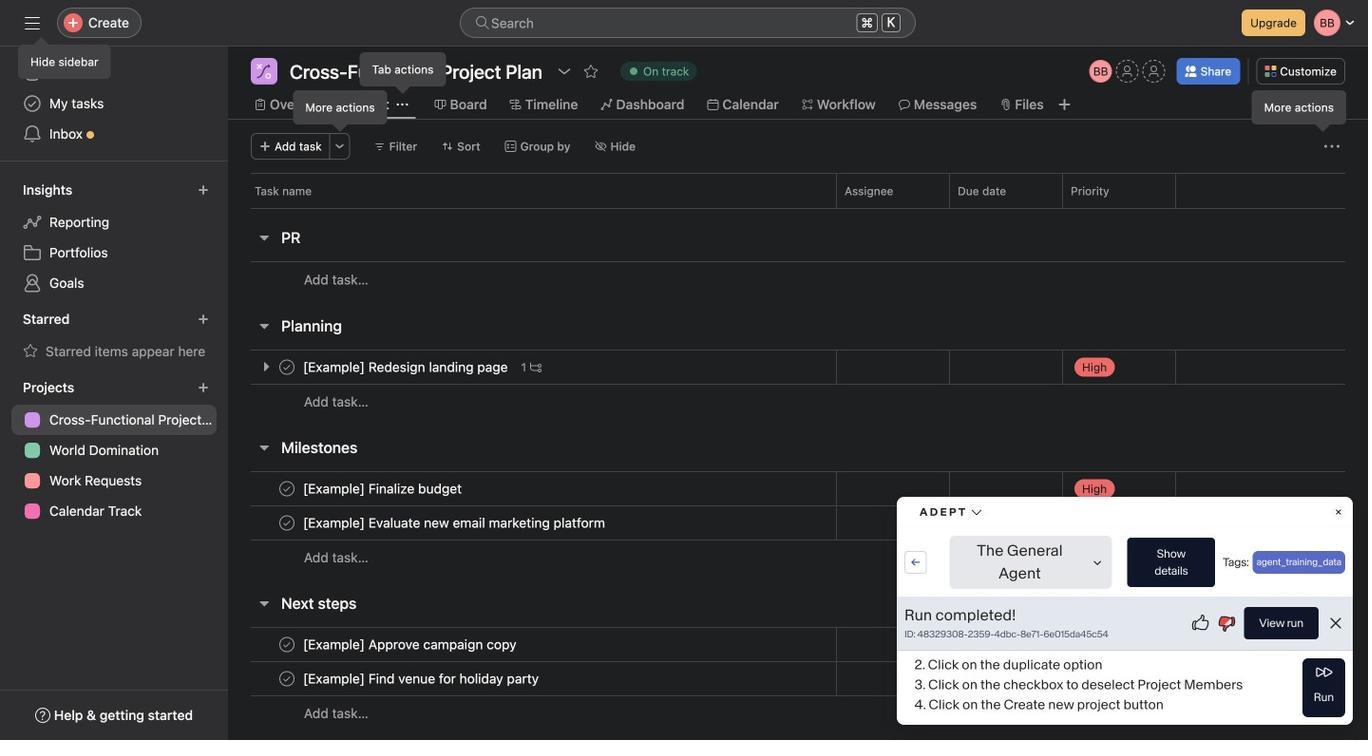 Task type: vqa. For each thing, say whether or not it's contained in the screenshot.
Mark complete checkbox inside the [example] finalize budget cell's Mark complete icon
yes



Task type: describe. For each thing, give the bounding box(es) containing it.
task name text field for "[example] find venue for holiday party" cell
[[299, 669, 545, 688]]

new insights image
[[198, 184, 209, 196]]

new project or portfolio image
[[198, 382, 209, 393]]

mark complete image for mark complete option inside the [example] finalize budget cell
[[276, 478, 298, 500]]

expand subtask list for the task [example] redesign landing page image
[[258, 359, 274, 374]]

header next steps tree grid
[[228, 627, 1368, 731]]

collapse task list for this group image
[[257, 230, 272, 245]]

Search tasks, projects, and more text field
[[460, 8, 916, 38]]

mark complete checkbox for task name text field within "[example] find venue for holiday party" cell
[[276, 668, 298, 690]]

mark complete checkbox for task name text field in the [example] evaluate new email marketing platform cell
[[276, 512, 298, 535]]

manage project members image
[[1090, 60, 1112, 83]]

mark complete checkbox for collapse task list for this group image for [example] finalize budget cell
[[276, 478, 298, 500]]

insights element
[[0, 173, 228, 302]]

mark complete image for mark complete option within [example] approve campaign copy cell
[[276, 633, 298, 656]]

hide sidebar image
[[25, 15, 40, 30]]

[example] redesign landing page cell
[[228, 350, 836, 385]]

global element
[[0, 47, 228, 161]]

mark complete image
[[276, 512, 298, 535]]

[example] approve campaign copy cell
[[228, 627, 836, 662]]



Task type: locate. For each thing, give the bounding box(es) containing it.
3 mark complete image from the top
[[276, 633, 298, 656]]

add tab image
[[1057, 97, 1073, 112]]

2 mark complete checkbox from the top
[[276, 668, 298, 690]]

collapse task list for this group image for [example] finalize budget cell
[[257, 440, 272, 455]]

3 task name text field from the top
[[299, 635, 522, 654]]

Mark complete checkbox
[[276, 356, 298, 379], [276, 478, 298, 500], [276, 633, 298, 656]]

2 task name text field from the top
[[299, 514, 611, 533]]

2 collapse task list for this group image from the top
[[257, 440, 272, 455]]

starred element
[[0, 302, 228, 371]]

Task name text field
[[299, 479, 468, 498]]

0 vertical spatial mark complete checkbox
[[276, 356, 298, 379]]

mark complete checkbox inside [example] evaluate new email marketing platform cell
[[276, 512, 298, 535]]

add items to starred image
[[198, 314, 209, 325]]

mark complete image inside [example] finalize budget cell
[[276, 478, 298, 500]]

task name text field inside [example] redesign landing page cell
[[299, 358, 514, 377]]

projects element
[[0, 371, 228, 530]]

1 vertical spatial mark complete checkbox
[[276, 478, 298, 500]]

header milestones tree grid
[[228, 471, 1368, 575]]

mark complete image inside "[example] find venue for holiday party" cell
[[276, 668, 298, 690]]

0 vertical spatial collapse task list for this group image
[[257, 318, 272, 334]]

task name text field inside [example] evaluate new email marketing platform cell
[[299, 514, 611, 533]]

0 vertical spatial mark complete checkbox
[[276, 512, 298, 535]]

None text field
[[285, 58, 547, 85]]

1 vertical spatial collapse task list for this group image
[[257, 440, 272, 455]]

add to starred image
[[583, 64, 599, 79]]

collapse task list for this group image
[[257, 318, 272, 334], [257, 440, 272, 455], [257, 596, 272, 611]]

1 collapse task list for this group image from the top
[[257, 318, 272, 334]]

1 mark complete checkbox from the top
[[276, 356, 298, 379]]

1 task name text field from the top
[[299, 358, 514, 377]]

mark complete image
[[276, 356, 298, 379], [276, 478, 298, 500], [276, 633, 298, 656], [276, 668, 298, 690]]

2 vertical spatial mark complete checkbox
[[276, 633, 298, 656]]

header planning tree grid
[[228, 350, 1368, 419]]

4 task name text field from the top
[[299, 669, 545, 688]]

mark complete image inside [example] approve campaign copy cell
[[276, 633, 298, 656]]

4 mark complete image from the top
[[276, 668, 298, 690]]

task name text field inside "[example] find venue for holiday party" cell
[[299, 669, 545, 688]]

more actions image
[[1325, 139, 1340, 154], [334, 141, 346, 152]]

mark complete checkbox inside [example] finalize budget cell
[[276, 478, 298, 500]]

[example] evaluate new email marketing platform cell
[[228, 506, 836, 541]]

1 mark complete checkbox from the top
[[276, 512, 298, 535]]

Task name text field
[[299, 358, 514, 377], [299, 514, 611, 533], [299, 635, 522, 654], [299, 669, 545, 688]]

row
[[228, 173, 1368, 208], [251, 207, 1346, 209], [228, 261, 1368, 297], [228, 350, 1368, 385], [228, 384, 1368, 419], [228, 471, 1368, 506], [228, 506, 1368, 541], [228, 540, 1368, 575], [228, 627, 1368, 662], [228, 661, 1368, 697], [228, 696, 1368, 731]]

3 mark complete checkbox from the top
[[276, 633, 298, 656]]

2 mark complete image from the top
[[276, 478, 298, 500]]

mark complete checkbox for collapse task list for this group image for [example] approve campaign copy cell
[[276, 633, 298, 656]]

collapse task list for this group image for [example] approve campaign copy cell
[[257, 596, 272, 611]]

1 horizontal spatial more actions image
[[1325, 139, 1340, 154]]

3 collapse task list for this group image from the top
[[257, 596, 272, 611]]

task name text field for [example] evaluate new email marketing platform cell
[[299, 514, 611, 533]]

tab actions image
[[397, 99, 408, 110]]

1 subtask image
[[530, 362, 542, 373]]

collapse task list for this group image for [example] redesign landing page cell
[[257, 318, 272, 334]]

1 vertical spatial mark complete checkbox
[[276, 668, 298, 690]]

0 horizontal spatial more actions image
[[334, 141, 346, 152]]

Mark complete checkbox
[[276, 512, 298, 535], [276, 668, 298, 690]]

2 mark complete checkbox from the top
[[276, 478, 298, 500]]

2 vertical spatial collapse task list for this group image
[[257, 596, 272, 611]]

show options image
[[557, 64, 572, 79]]

tooltip
[[512, 16, 617, 54], [19, 40, 110, 78], [361, 53, 445, 91], [294, 91, 386, 129], [1253, 91, 1346, 129]]

line_and_symbols image
[[257, 64, 272, 79]]

task name text field for [example] approve campaign copy cell
[[299, 635, 522, 654]]

[example] find venue for holiday party cell
[[228, 661, 836, 697]]

mark complete image for mark complete option in [example] redesign landing page cell
[[276, 356, 298, 379]]

mark complete checkbox inside "[example] find venue for holiday party" cell
[[276, 668, 298, 690]]

mark complete checkbox inside [example] redesign landing page cell
[[276, 356, 298, 379]]

None field
[[460, 8, 916, 38]]

mark complete checkbox inside [example] approve campaign copy cell
[[276, 633, 298, 656]]

task name text field inside [example] approve campaign copy cell
[[299, 635, 522, 654]]

[example] finalize budget cell
[[228, 471, 836, 506]]

1 mark complete image from the top
[[276, 356, 298, 379]]



